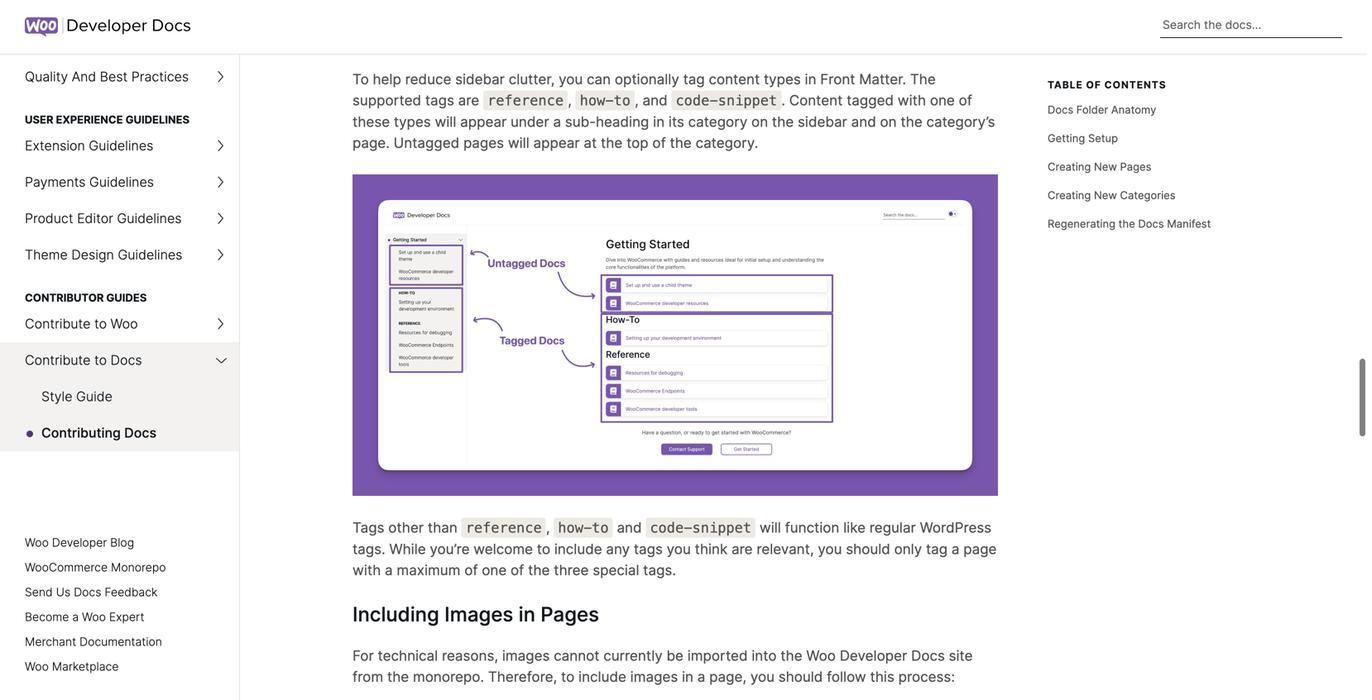 Task type: vqa. For each thing, say whether or not it's contained in the screenshot.
SOME within the When developing a WooCommerce extension, you'll usually be doing most of your work within the public_html directory of your local server. For now, take some time to familiarize yourself with a few key paths:
no



Task type: describe. For each thing, give the bounding box(es) containing it.
developer inside 'main menu' element
[[52, 536, 107, 550]]

new for pages
[[1094, 160, 1117, 173]]

, for and
[[546, 520, 550, 537]]

theme design guidelines link
[[0, 237, 239, 273]]

with inside . content tagged with one of these types will appear under a sub-heading in its category on the sidebar and on the category's page. untagged pages will appear at the top of the category.
[[898, 92, 926, 109]]

guidelines for design
[[118, 247, 182, 263]]

optionally
[[615, 71, 679, 88]]

one inside . content tagged with one of these types will appear under a sub-heading in its category on the sidebar and on the category's page. untagged pages will appear at the top of the category.
[[930, 92, 955, 109]]

contribute for contribute to woo
[[25, 316, 91, 332]]

category.
[[696, 134, 758, 151]]

woo marketplace link
[[25, 660, 119, 674]]

docs down "style guide" link
[[124, 425, 156, 441]]

welcome
[[474, 541, 533, 558]]

extension guidelines link
[[0, 128, 239, 164]]

search search field
[[1160, 12, 1342, 38]]

theme
[[25, 247, 68, 263]]

content
[[789, 92, 843, 109]]

to inside for technical reasons, images cannot currently be imported into the woo developer docs site from the monorepo. therefore, to include images in a page, you should follow this process:
[[561, 669, 575, 686]]

code- inside reference , how-to , and code-snippet
[[676, 92, 718, 109]]

woo down guides
[[111, 316, 138, 332]]

with inside "will function like regular wordpress tags. while you're welcome to include any tags you think are relevant, you should only tag a page with a maximum of one of the three special tags."
[[353, 562, 381, 579]]

contributing docs link
[[0, 415, 239, 452]]

product editor guidelines link
[[0, 201, 239, 237]]

0 horizontal spatial and
[[617, 520, 642, 537]]

creating new pages link
[[1048, 152, 1288, 181]]

including
[[353, 603, 439, 627]]

best
[[100, 69, 128, 85]]

table
[[1048, 79, 1083, 91]]

contribute to woo
[[25, 316, 138, 332]]

contributor guides
[[25, 292, 147, 305]]

marketplace
[[52, 660, 119, 674]]

setup
[[1088, 132, 1118, 145]]

contributing
[[41, 425, 121, 441]]

send us docs feedback
[[25, 586, 158, 600]]

payments
[[25, 174, 86, 190]]

merchant documentation
[[25, 636, 162, 650]]

woo marketplace
[[25, 660, 119, 674]]

guidelines for editor
[[117, 211, 182, 227]]

us
[[56, 586, 70, 600]]

woo inside for technical reasons, images cannot currently be imported into the woo developer docs site from the monorepo. therefore, to include images in a page, you should follow this process:
[[806, 648, 836, 665]]

woo up woocommerce
[[25, 536, 49, 550]]

to up "guide"
[[94, 353, 107, 369]]

imported
[[687, 648, 748, 665]]

monorepo
[[111, 561, 166, 575]]

you left think
[[667, 541, 691, 558]]

the down .
[[772, 113, 794, 130]]

table of contents element
[[1048, 79, 1288, 238]]

this
[[870, 669, 894, 686]]

pages
[[463, 134, 504, 151]]

sidebar inside to help reduce sidebar clutter, you can optionally tag content types in front matter. the supported tags are
[[455, 71, 505, 88]]

page,
[[709, 669, 747, 686]]

regenerating
[[1048, 217, 1115, 230]]

0 vertical spatial tags.
[[353, 541, 385, 558]]

of up folder
[[1086, 79, 1101, 91]]

of down you're
[[464, 562, 478, 579]]

contribute to woo link
[[0, 306, 239, 343]]

security
[[25, 32, 76, 48]]

monorepo.
[[413, 669, 484, 686]]

than
[[428, 520, 457, 537]]

relevant,
[[757, 541, 814, 558]]

contribute for contribute to docs
[[25, 353, 91, 369]]

0 vertical spatial appear
[[460, 113, 507, 130]]

at
[[584, 134, 597, 151]]

of right top
[[652, 134, 666, 151]]

including images in pages
[[353, 603, 599, 627]]

untagged docs appear at the top of the sidebar and category page, and tagged docs appear under with a heading image
[[353, 175, 998, 497]]

reduce
[[405, 71, 451, 88]]

to inside "will function like regular wordpress tags. while you're welcome to include any tags you think are relevant, you should only tag a page with a maximum of one of the three special tags."
[[537, 541, 550, 558]]

in right images
[[519, 603, 535, 627]]

you're
[[430, 541, 470, 558]]

quality and best practices
[[25, 69, 189, 85]]

therefore,
[[488, 669, 557, 686]]

send us docs feedback link
[[25, 586, 158, 600]]

experience
[[56, 113, 123, 126]]

0 vertical spatial will
[[435, 113, 456, 130]]

one inside "will function like regular wordpress tags. while you're welcome to include any tags you think are relevant, you should only tag a page with a maximum of one of the three special tags."
[[482, 562, 507, 579]]

getting setup
[[1048, 132, 1118, 145]]

category's
[[926, 113, 995, 130]]

and
[[72, 69, 96, 85]]

the inside "link"
[[1119, 217, 1135, 230]]

payments guidelines
[[25, 174, 154, 190]]

docs down contribute to woo link
[[111, 353, 142, 369]]

be
[[667, 648, 684, 665]]

creating for creating new pages
[[1048, 160, 1091, 173]]

theme design guidelines
[[25, 247, 182, 263]]

types inside . content tagged with one of these types will appear under a sub-heading in its category on the sidebar and on the category's page. untagged pages will appear at the top of the category.
[[394, 113, 431, 130]]

matter.
[[859, 71, 906, 88]]

security link
[[0, 22, 239, 59]]

a down while
[[385, 562, 393, 579]]

maximum
[[397, 562, 460, 579]]

a down the 'wordpress'
[[952, 541, 959, 558]]

page.
[[353, 134, 390, 151]]

images
[[445, 603, 513, 627]]

contents
[[1104, 79, 1166, 91]]

main menu element
[[0, 0, 240, 701]]

docs folder anatomy link
[[1048, 95, 1288, 124]]

0 horizontal spatial images
[[502, 648, 550, 665]]

merchant
[[25, 636, 76, 650]]

quality and best practices link
[[0, 59, 239, 95]]

cannot
[[554, 648, 600, 665]]

include inside "will function like regular wordpress tags. while you're welcome to include any tags you think are relevant, you should only tag a page with a maximum of one of the three special tags."
[[554, 541, 602, 558]]

under
[[511, 113, 549, 130]]

quality
[[25, 69, 68, 85]]

style guide
[[41, 389, 112, 405]]

of down welcome
[[511, 562, 524, 579]]

developer inside for technical reasons, images cannot currently be imported into the woo developer docs site from the monorepo. therefore, to include images in a page, you should follow this process:
[[840, 648, 907, 665]]

creating new categories link
[[1048, 181, 1288, 210]]

contributing docs
[[41, 425, 156, 441]]

woo developer blog link
[[25, 536, 134, 550]]

tag inside to help reduce sidebar clutter, you can optionally tag content types in front matter. the supported tags are
[[683, 71, 705, 88]]

docs right us
[[74, 586, 101, 600]]

you inside to help reduce sidebar clutter, you can optionally tag content types in front matter. the supported tags are
[[559, 71, 583, 88]]

docs inside for technical reasons, images cannot currently be imported into the woo developer docs site from the monorepo. therefore, to include images in a page, you should follow this process:
[[911, 648, 945, 665]]

reasons,
[[442, 648, 498, 665]]

should inside for technical reasons, images cannot currently be imported into the woo developer docs site from the monorepo. therefore, to include images in a page, you should follow this process:
[[779, 669, 823, 686]]

getting setup link
[[1048, 124, 1288, 152]]

getting
[[1048, 132, 1085, 145]]

think
[[695, 541, 728, 558]]

extension
[[25, 138, 85, 154]]

into
[[752, 648, 777, 665]]

1 horizontal spatial images
[[630, 669, 678, 686]]

tags
[[353, 520, 384, 537]]

you inside for technical reasons, images cannot currently be imported into the woo developer docs site from the monorepo. therefore, to include images in a page, you should follow this process:
[[750, 669, 775, 686]]

product
[[25, 211, 73, 227]]

.
[[781, 92, 785, 109]]

become a woo expert
[[25, 611, 144, 625]]

extension guidelines
[[25, 138, 153, 154]]



Task type: locate. For each thing, give the bounding box(es) containing it.
should left follow
[[779, 669, 823, 686]]

woocommerce
[[25, 561, 108, 575]]

include up "three"
[[554, 541, 602, 558]]

types inside to help reduce sidebar clutter, you can optionally tag content types in front matter. the supported tags are
[[764, 71, 801, 88]]

guidelines inside theme design guidelines link
[[118, 247, 182, 263]]

a inside for technical reasons, images cannot currently be imported into the woo developer docs site from the monorepo. therefore, to include images in a page, you should follow this process:
[[697, 669, 705, 686]]

0 vertical spatial types
[[764, 71, 801, 88]]

and down optionally
[[643, 92, 668, 109]]

supported
[[353, 92, 421, 109]]

0 vertical spatial reference
[[487, 92, 564, 109]]

0 vertical spatial creating
[[1048, 160, 1091, 173]]

on
[[751, 113, 768, 130], [880, 113, 897, 130]]

snippet inside tags other than reference , how-to and code-snippet
[[692, 520, 752, 537]]

tags. down tags
[[353, 541, 385, 558]]

1 horizontal spatial and
[[643, 92, 668, 109]]

to down contributor guides
[[94, 316, 107, 332]]

the left "three"
[[528, 562, 550, 579]]

to up any
[[592, 520, 609, 537]]

1 vertical spatial developer
[[840, 648, 907, 665]]

site
[[949, 648, 973, 665]]

can
[[587, 71, 611, 88]]

tag down the 'wordpress'
[[926, 541, 948, 558]]

docs down categories
[[1138, 217, 1164, 230]]

tag left content
[[683, 71, 705, 88]]

1 horizontal spatial tags
[[634, 541, 663, 558]]

snippet down content
[[718, 92, 777, 109]]

expert
[[109, 611, 144, 625]]

guidelines down payments guidelines "link"
[[117, 211, 182, 227]]

to inside reference , how-to , and code-snippet
[[614, 92, 631, 109]]

category
[[688, 113, 747, 130]]

merchant documentation link
[[25, 636, 162, 650]]

on down the tagged
[[880, 113, 897, 130]]

1 vertical spatial tags
[[634, 541, 663, 558]]

new down creating new pages
[[1094, 189, 1117, 202]]

1 creating from the top
[[1048, 160, 1091, 173]]

follow
[[827, 669, 866, 686]]

0 horizontal spatial should
[[779, 669, 823, 686]]

tags down reduce
[[425, 92, 454, 109]]

table of contents
[[1048, 79, 1166, 91]]

and down the tagged
[[851, 113, 876, 130]]

reference inside reference , how-to , and code-snippet
[[487, 92, 564, 109]]

are inside to help reduce sidebar clutter, you can optionally tag content types in front matter. the supported tags are
[[458, 92, 479, 109]]

creating down "getting"
[[1048, 160, 1091, 173]]

the down technical
[[387, 669, 409, 686]]

a left sub-
[[553, 113, 561, 130]]

a right "become" at the left bottom
[[72, 611, 79, 625]]

are right think
[[732, 541, 753, 558]]

0 vertical spatial developer
[[52, 536, 107, 550]]

0 vertical spatial one
[[930, 92, 955, 109]]

1 vertical spatial and
[[851, 113, 876, 130]]

1 horizontal spatial tag
[[926, 541, 948, 558]]

0 vertical spatial new
[[1094, 160, 1117, 173]]

special
[[593, 562, 639, 579]]

include
[[554, 541, 602, 558], [578, 669, 626, 686]]

guidelines down user experience guidelines on the top
[[89, 138, 153, 154]]

new
[[1094, 160, 1117, 173], [1094, 189, 1117, 202]]

1 vertical spatial reference
[[466, 520, 542, 537]]

how- down can at left top
[[580, 92, 614, 109]]

in down be on the left of the page
[[682, 669, 693, 686]]

docs down "table"
[[1048, 103, 1073, 116]]

,
[[568, 92, 572, 109], [635, 92, 639, 109], [546, 520, 550, 537]]

contributor guides link
[[0, 273, 239, 306]]

appear
[[460, 113, 507, 130], [533, 134, 580, 151]]

1 on from the left
[[751, 113, 768, 130]]

sub-
[[565, 113, 596, 130]]

the down 'creating new categories'
[[1119, 217, 1135, 230]]

1 vertical spatial will
[[508, 134, 529, 151]]

1 horizontal spatial with
[[898, 92, 926, 109]]

0 vertical spatial pages
[[1120, 160, 1151, 173]]

guidelines
[[125, 113, 190, 126], [89, 138, 153, 154], [89, 174, 154, 190], [117, 211, 182, 227], [118, 247, 182, 263]]

2 new from the top
[[1094, 189, 1117, 202]]

guidelines inside product editor guidelines link
[[117, 211, 182, 227]]

contributor
[[25, 292, 104, 305]]

contribute to docs link
[[0, 343, 239, 379]]

of up category's
[[959, 92, 972, 109]]

types
[[764, 71, 801, 88], [394, 113, 431, 130]]

0 vertical spatial with
[[898, 92, 926, 109]]

become
[[25, 611, 69, 625]]

a inside . content tagged with one of these types will appear under a sub-heading in its category on the sidebar and on the category's page. untagged pages will appear at the top of the category.
[[553, 113, 561, 130]]

1 vertical spatial are
[[732, 541, 753, 558]]

front
[[820, 71, 855, 88]]

guidelines for experience
[[125, 113, 190, 126]]

woo down merchant
[[25, 660, 49, 674]]

2 horizontal spatial will
[[760, 520, 781, 537]]

are up "pages"
[[458, 92, 479, 109]]

1 vertical spatial snippet
[[692, 520, 752, 537]]

developer up this
[[840, 648, 907, 665]]

to down cannot
[[561, 669, 575, 686]]

1 horizontal spatial ,
[[568, 92, 572, 109]]

tag inside "will function like regular wordpress tags. while you're welcome to include any tags you think are relevant, you should only tag a page with a maximum of one of the three special tags."
[[926, 541, 948, 558]]

to down tags other than reference , how-to and code-snippet at the bottom of the page
[[537, 541, 550, 558]]

0 vertical spatial include
[[554, 541, 602, 558]]

and
[[643, 92, 668, 109], [851, 113, 876, 130], [617, 520, 642, 537]]

docs
[[1048, 103, 1073, 116], [1138, 217, 1164, 230], [111, 353, 142, 369], [124, 425, 156, 441], [74, 586, 101, 600], [911, 648, 945, 665]]

style
[[41, 389, 72, 405]]

creating up regenerating
[[1048, 189, 1091, 202]]

while
[[389, 541, 426, 558]]

developer up woocommerce
[[52, 536, 107, 550]]

1 vertical spatial one
[[482, 562, 507, 579]]

categories
[[1120, 189, 1176, 202]]

you down the 'into'
[[750, 669, 775, 686]]

should inside "will function like regular wordpress tags. while you're welcome to include any tags you think are relevant, you should only tag a page with a maximum of one of the three special tags."
[[846, 541, 890, 558]]

contribute
[[25, 316, 91, 332], [25, 353, 91, 369]]

2 horizontal spatial ,
[[635, 92, 639, 109]]

sidebar
[[455, 71, 505, 88], [798, 113, 847, 130]]

process:
[[898, 669, 955, 686]]

guide
[[76, 389, 112, 405]]

developer
[[52, 536, 107, 550], [840, 648, 907, 665]]

to
[[614, 92, 631, 109], [94, 316, 107, 332], [94, 353, 107, 369], [592, 520, 609, 537], [537, 541, 550, 558], [561, 669, 575, 686]]

woocommerce monorepo
[[25, 561, 166, 575]]

0 horizontal spatial tags.
[[353, 541, 385, 558]]

the right the 'into'
[[781, 648, 802, 665]]

0 vertical spatial and
[[643, 92, 668, 109]]

pages up categories
[[1120, 160, 1151, 173]]

practices
[[131, 69, 189, 85]]

0 vertical spatial images
[[502, 648, 550, 665]]

the inside "will function like regular wordpress tags. while you're welcome to include any tags you think are relevant, you should only tag a page with a maximum of one of the three special tags."
[[528, 562, 550, 579]]

, for , and
[[635, 92, 639, 109]]

0 vertical spatial sidebar
[[455, 71, 505, 88]]

tags. right special
[[643, 562, 676, 579]]

woo up follow
[[806, 648, 836, 665]]

and up any
[[617, 520, 642, 537]]

1 vertical spatial tags.
[[643, 562, 676, 579]]

how- up "three"
[[558, 520, 592, 537]]

for technical reasons, images cannot currently be imported into the woo developer docs site from the monorepo. therefore, to include images in a page, you should follow this process:
[[353, 648, 973, 686]]

will down under
[[508, 134, 529, 151]]

1 horizontal spatial appear
[[533, 134, 580, 151]]

1 horizontal spatial pages
[[1120, 160, 1151, 173]]

in inside to help reduce sidebar clutter, you can optionally tag content types in front matter. the supported tags are
[[805, 71, 816, 88]]

style guide link
[[0, 379, 239, 415]]

guidelines inside user experience guidelines link
[[125, 113, 190, 126]]

1 vertical spatial with
[[353, 562, 381, 579]]

0 vertical spatial code-
[[676, 92, 718, 109]]

1 vertical spatial appear
[[533, 134, 580, 151]]

like
[[843, 520, 866, 537]]

guidelines inside extension guidelines link
[[89, 138, 153, 154]]

sidebar down content
[[798, 113, 847, 130]]

folder
[[1076, 103, 1108, 116]]

in left the 'its'
[[653, 113, 665, 130]]

0 vertical spatial tags
[[425, 92, 454, 109]]

page
[[963, 541, 997, 558]]

will
[[435, 113, 456, 130], [508, 134, 529, 151], [760, 520, 781, 537]]

user
[[25, 113, 53, 126]]

currently
[[603, 648, 663, 665]]

0 horizontal spatial one
[[482, 562, 507, 579]]

its
[[669, 113, 684, 130]]

0 vertical spatial are
[[458, 92, 479, 109]]

include down cannot
[[578, 669, 626, 686]]

1 vertical spatial tag
[[926, 541, 948, 558]]

reference up welcome
[[466, 520, 542, 537]]

2 vertical spatial and
[[617, 520, 642, 537]]

woo developer blog
[[25, 536, 134, 550]]

1 vertical spatial sidebar
[[798, 113, 847, 130]]

design
[[71, 247, 114, 263]]

the down the
[[901, 113, 922, 130]]

0 horizontal spatial will
[[435, 113, 456, 130]]

1 horizontal spatial tags.
[[643, 562, 676, 579]]

with
[[898, 92, 926, 109], [353, 562, 381, 579]]

1 horizontal spatial will
[[508, 134, 529, 151]]

you down function at the right of the page
[[818, 541, 842, 558]]

. content tagged with one of these types will appear under a sub-heading in its category on the sidebar and on the category's page. untagged pages will appear at the top of the category.
[[353, 92, 995, 151]]

1 horizontal spatial sidebar
[[798, 113, 847, 130]]

0 horizontal spatial pages
[[541, 603, 599, 627]]

1 new from the top
[[1094, 160, 1117, 173]]

1 vertical spatial images
[[630, 669, 678, 686]]

new down setup
[[1094, 160, 1117, 173]]

0 horizontal spatial on
[[751, 113, 768, 130]]

contribute up style
[[25, 353, 91, 369]]

three
[[554, 562, 589, 579]]

images up therefore,
[[502, 648, 550, 665]]

tags other than reference , how-to and code-snippet
[[353, 520, 752, 537]]

tags.
[[353, 541, 385, 558], [643, 562, 676, 579]]

1 vertical spatial include
[[578, 669, 626, 686]]

reference , how-to , and code-snippet
[[487, 92, 777, 109]]

None search field
[[1160, 12, 1342, 38]]

1 horizontal spatial developer
[[840, 648, 907, 665]]

manifest
[[1167, 217, 1211, 230]]

0 horizontal spatial are
[[458, 92, 479, 109]]

to up the heading
[[614, 92, 631, 109]]

should down "like"
[[846, 541, 890, 558]]

guidelines down the practices
[[125, 113, 190, 126]]

appear up "pages"
[[460, 113, 507, 130]]

in up content
[[805, 71, 816, 88]]

the right at
[[601, 134, 623, 151]]

product editor guidelines
[[25, 211, 182, 227]]

appear down sub-
[[533, 134, 580, 151]]

2 creating from the top
[[1048, 189, 1091, 202]]

tags inside to help reduce sidebar clutter, you can optionally tag content types in front matter. the supported tags are
[[425, 92, 454, 109]]

creating new categories
[[1048, 189, 1176, 202]]

1 contribute from the top
[[25, 316, 91, 332]]

snippet up think
[[692, 520, 752, 537]]

0 horizontal spatial with
[[353, 562, 381, 579]]

0 horizontal spatial sidebar
[[455, 71, 505, 88]]

0 horizontal spatial developer
[[52, 536, 107, 550]]

wordpress
[[920, 520, 991, 537]]

a
[[553, 113, 561, 130], [952, 541, 959, 558], [385, 562, 393, 579], [72, 611, 79, 625], [697, 669, 705, 686]]

woo
[[111, 316, 138, 332], [25, 536, 49, 550], [82, 611, 106, 625], [806, 648, 836, 665], [25, 660, 49, 674]]

snippet inside reference , how-to , and code-snippet
[[718, 92, 777, 109]]

in inside . content tagged with one of these types will appear under a sub-heading in its category on the sidebar and on the category's page. untagged pages will appear at the top of the category.
[[653, 113, 665, 130]]

contribute to docs
[[25, 353, 142, 369]]

0 vertical spatial tag
[[683, 71, 705, 88]]

types up untagged
[[394, 113, 431, 130]]

1 vertical spatial types
[[394, 113, 431, 130]]

new for categories
[[1094, 189, 1117, 202]]

woo up merchant documentation link
[[82, 611, 106, 625]]

how- inside tags other than reference , how-to and code-snippet
[[558, 520, 592, 537]]

technical
[[378, 648, 438, 665]]

docs up process:
[[911, 648, 945, 665]]

how- inside reference , how-to , and code-snippet
[[580, 92, 614, 109]]

reference
[[487, 92, 564, 109], [466, 520, 542, 537]]

will up untagged
[[435, 113, 456, 130]]

2 vertical spatial will
[[760, 520, 781, 537]]

are inside "will function like regular wordpress tags. while you're welcome to include any tags you think are relevant, you should only tag a page with a maximum of one of the three special tags."
[[732, 541, 753, 558]]

0 horizontal spatial tag
[[683, 71, 705, 88]]

0 horizontal spatial types
[[394, 113, 431, 130]]

tagged
[[847, 92, 894, 109]]

to
[[353, 71, 369, 88]]

to help reduce sidebar clutter, you can optionally tag content types in front matter. the supported tags are
[[353, 71, 936, 109]]

code- inside tags other than reference , how-to and code-snippet
[[650, 520, 692, 537]]

1 horizontal spatial types
[[764, 71, 801, 88]]

on up category.
[[751, 113, 768, 130]]

1 vertical spatial new
[[1094, 189, 1117, 202]]

docs inside "link"
[[1138, 217, 1164, 230]]

reference inside tags other than reference , how-to and code-snippet
[[466, 520, 542, 537]]

0 horizontal spatial ,
[[546, 520, 550, 537]]

sidebar inside . content tagged with one of these types will appear under a sub-heading in its category on the sidebar and on the category's page. untagged pages will appear at the top of the category.
[[798, 113, 847, 130]]

0 vertical spatial should
[[846, 541, 890, 558]]

1 vertical spatial contribute
[[25, 353, 91, 369]]

creating for creating new categories
[[1048, 189, 1091, 202]]

with down tags
[[353, 562, 381, 579]]

0 horizontal spatial appear
[[460, 113, 507, 130]]

1 vertical spatial should
[[779, 669, 823, 686]]

regenerating the docs manifest link
[[1048, 210, 1288, 238]]

1 vertical spatial pages
[[541, 603, 599, 627]]

will inside "will function like regular wordpress tags. while you're welcome to include any tags you think are relevant, you should only tag a page with a maximum of one of the three special tags."
[[760, 520, 781, 537]]

from
[[353, 669, 383, 686]]

include inside for technical reasons, images cannot currently be imported into the woo developer docs site from the monorepo. therefore, to include images in a page, you should follow this process:
[[578, 669, 626, 686]]

types up .
[[764, 71, 801, 88]]

one down welcome
[[482, 562, 507, 579]]

contribute down contributor
[[25, 316, 91, 332]]

tags right any
[[634, 541, 663, 558]]

reference up under
[[487, 92, 564, 109]]

tag
[[683, 71, 705, 88], [926, 541, 948, 558]]

you left can at left top
[[559, 71, 583, 88]]

2 contribute from the top
[[25, 353, 91, 369]]

send
[[25, 586, 53, 600]]

the down the 'its'
[[670, 134, 692, 151]]

1 vertical spatial creating
[[1048, 189, 1091, 202]]

images down be on the left of the page
[[630, 669, 678, 686]]

2 on from the left
[[880, 113, 897, 130]]

how-
[[580, 92, 614, 109], [558, 520, 592, 537]]

guidelines down extension guidelines link
[[89, 174, 154, 190]]

0 vertical spatial how-
[[580, 92, 614, 109]]

0 horizontal spatial tags
[[425, 92, 454, 109]]

and inside . content tagged with one of these types will appear under a sub-heading in its category on the sidebar and on the category's page. untagged pages will appear at the top of the category.
[[851, 113, 876, 130]]

guidelines inside payments guidelines "link"
[[89, 174, 154, 190]]

pages up cannot
[[541, 603, 599, 627]]

1 vertical spatial how-
[[558, 520, 592, 537]]

in inside for technical reasons, images cannot currently be imported into the woo developer docs site from the monorepo. therefore, to include images in a page, you should follow this process:
[[682, 669, 693, 686]]

with down the
[[898, 92, 926, 109]]

become a woo expert link
[[25, 611, 144, 625]]

0 vertical spatial contribute
[[25, 316, 91, 332]]

one up category's
[[930, 92, 955, 109]]

payments guidelines link
[[0, 164, 239, 201]]

will up the relevant,
[[760, 520, 781, 537]]

guidelines up 'contributor guides' link
[[118, 247, 182, 263]]

1 horizontal spatial are
[[732, 541, 753, 558]]

1 horizontal spatial on
[[880, 113, 897, 130]]

a left page,
[[697, 669, 705, 686]]

sidebar left clutter,
[[455, 71, 505, 88]]

tags inside "will function like regular wordpress tags. while you're welcome to include any tags you think are relevant, you should only tag a page with a maximum of one of the three special tags."
[[634, 541, 663, 558]]

1 vertical spatial code-
[[650, 520, 692, 537]]

to inside tags other than reference , how-to and code-snippet
[[592, 520, 609, 537]]

1 horizontal spatial should
[[846, 541, 890, 558]]

anatomy
[[1111, 103, 1156, 116]]

2 horizontal spatial and
[[851, 113, 876, 130]]

pages inside the table of contents element
[[1120, 160, 1151, 173]]

the
[[910, 71, 936, 88]]

0 vertical spatial snippet
[[718, 92, 777, 109]]

1 horizontal spatial one
[[930, 92, 955, 109]]



